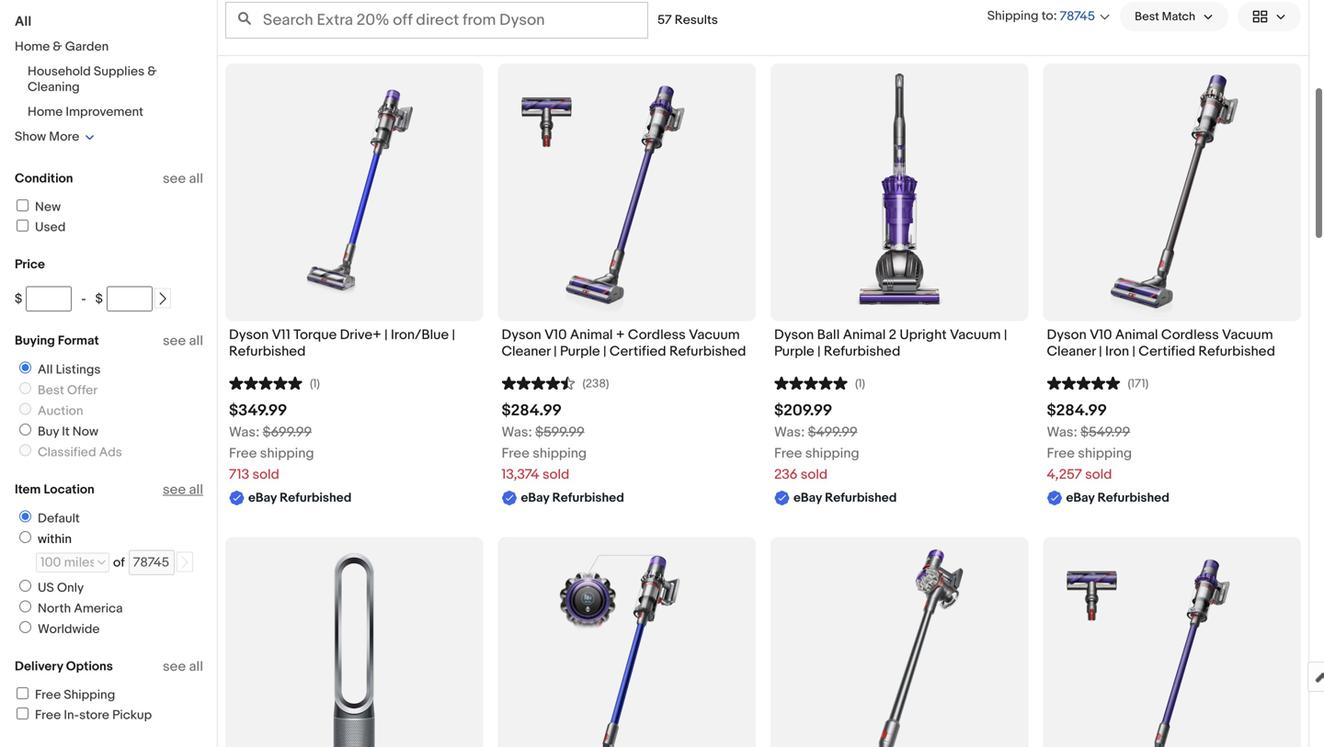Task type: locate. For each thing, give the bounding box(es) containing it.
3 vacuum from the left
[[1222, 327, 1274, 344]]

3 was: from the left
[[774, 424, 805, 441]]

4 ebay refurbished from the left
[[1067, 491, 1170, 506]]

see
[[163, 171, 186, 187], [163, 333, 186, 350], [163, 482, 186, 499], [163, 659, 186, 676]]

0 horizontal spatial best
[[38, 383, 64, 399]]

ebay refurbished down '$349.99 was: $699.99 free shipping 713 sold'
[[248, 491, 352, 506]]

5 out of 5 stars image
[[229, 375, 303, 391], [774, 375, 848, 391], [1047, 375, 1121, 391]]

2 v10 from the left
[[1090, 327, 1113, 344]]

2 $284.99 from the left
[[1047, 401, 1107, 421]]

ebay down 713
[[248, 491, 277, 506]]

4 see all from the top
[[163, 659, 203, 676]]

dyson for $284.99 was: $549.99 free shipping 4,257 sold
[[1047, 327, 1087, 344]]

5 out of 5 stars image down the iron
[[1047, 375, 1121, 391]]

1 horizontal spatial 5 out of 5 stars image
[[774, 375, 848, 391]]

2 see from the top
[[163, 333, 186, 350]]

1 vertical spatial best
[[38, 383, 64, 399]]

shipping down $699.99
[[260, 446, 314, 462]]

sold inside $284.99 was: $549.99 free shipping 4,257 sold
[[1085, 467, 1112, 483]]

format
[[58, 333, 99, 349]]

home
[[15, 39, 50, 55], [28, 104, 63, 120]]

shipping inside $284.99 was: $599.99 free shipping 13,374 sold
[[533, 446, 587, 462]]

shipping down $599.99 at the bottom left of the page
[[533, 446, 587, 462]]

was: inside $284.99 was: $549.99 free shipping 4,257 sold
[[1047, 424, 1078, 441]]

shipping inside '$349.99 was: $699.99 free shipping 713 sold'
[[260, 446, 314, 462]]

was: down $349.99
[[229, 424, 260, 441]]

dyson v8 cordless vacuum | silver | refurbished image
[[771, 537, 1029, 748]]

refurbished inside dyson ball animal 2 upright vacuum | purple | refurbished
[[824, 344, 901, 360]]

animal
[[570, 327, 613, 344], [843, 327, 886, 344], [1116, 327, 1159, 344]]

| left the iron
[[1099, 344, 1103, 360]]

free inside $284.99 was: $549.99 free shipping 4,257 sold
[[1047, 446, 1075, 462]]

default
[[38, 511, 80, 527]]

shipping inside shipping to : 78745
[[988, 8, 1039, 24]]

$499.99
[[808, 424, 858, 441]]

was: inside '$349.99 was: $699.99 free shipping 713 sold'
[[229, 424, 260, 441]]

1 horizontal spatial &
[[147, 64, 157, 80]]

1 (1) link from the left
[[229, 375, 320, 391]]

2 horizontal spatial 5 out of 5 stars image
[[1047, 375, 1121, 391]]

0 vertical spatial shipping
[[988, 8, 1039, 24]]

see for buying format
[[163, 333, 186, 350]]

0 horizontal spatial vacuum
[[689, 327, 740, 344]]

1 horizontal spatial purple
[[774, 344, 815, 360]]

sold inside '$349.99 was: $699.99 free shipping 713 sold'
[[252, 467, 279, 483]]

v10 inside dyson v10 animal cordless vacuum cleaner | iron | certified refurbished
[[1090, 327, 1113, 344]]

america
[[74, 602, 123, 617]]

1 $284.99 from the left
[[502, 401, 562, 421]]

best inside 'link'
[[38, 383, 64, 399]]

vacuum inside dyson ball animal 2 upright vacuum | purple | refurbished
[[950, 327, 1001, 344]]

best inside dropdown button
[[1135, 9, 1160, 24]]

3 all from the top
[[189, 482, 203, 499]]

1 horizontal spatial all
[[38, 362, 53, 378]]

sold right 4,257
[[1085, 467, 1112, 483]]

| right iron/blue
[[452, 327, 455, 344]]

1 horizontal spatial $284.99
[[1047, 401, 1107, 421]]

$ right the -
[[95, 292, 103, 307]]

animal for $284.99 was: $549.99 free shipping 4,257 sold
[[1116, 327, 1159, 344]]

sold inside $284.99 was: $599.99 free shipping 13,374 sold
[[543, 467, 570, 483]]

2 (1) link from the left
[[774, 375, 866, 391]]

certified up (171)
[[1139, 344, 1196, 360]]

2 (1) from the left
[[855, 377, 866, 391]]

household supplies & cleaning link
[[28, 64, 157, 95]]

| right the iron
[[1133, 344, 1136, 360]]

see all for buying format
[[163, 333, 203, 350]]

0 horizontal spatial cordless
[[628, 327, 686, 344]]

cleaner up "(171)" link
[[1047, 344, 1096, 360]]

4 see from the top
[[163, 659, 186, 676]]

1 shipping from the left
[[260, 446, 314, 462]]

only
[[57, 581, 84, 596]]

dyson inside "dyson v10 animal + cordless vacuum cleaner | purple | certified refurbished"
[[502, 327, 542, 344]]

1 vacuum from the left
[[689, 327, 740, 344]]

within radio
[[19, 532, 31, 544]]

0 horizontal spatial certified
[[610, 344, 667, 360]]

$
[[15, 292, 22, 307], [95, 292, 103, 307]]

1 5 out of 5 stars image from the left
[[229, 375, 303, 391]]

refurbished
[[229, 344, 306, 360], [670, 344, 746, 360], [824, 344, 901, 360], [1199, 344, 1276, 360], [280, 491, 352, 506], [552, 491, 624, 506], [825, 491, 897, 506], [1098, 491, 1170, 506]]

see all for condition
[[163, 171, 203, 187]]

v10
[[545, 327, 567, 344], [1090, 327, 1113, 344]]

(171) link
[[1047, 375, 1149, 391]]

4 all from the top
[[189, 659, 203, 676]]

purple up (238)
[[560, 344, 600, 360]]

ebay for $284.99 was: $599.99 free shipping 13,374 sold
[[521, 491, 550, 506]]

$349.99 was: $699.99 free shipping 713 sold
[[229, 401, 314, 483]]

1 horizontal spatial animal
[[843, 327, 886, 344]]

item location
[[15, 482, 95, 498]]

free inside $284.99 was: $599.99 free shipping 13,374 sold
[[502, 446, 530, 462]]

us only
[[38, 581, 84, 596]]

refurbished inside dyson v11 torque drive+ | iron/blue | refurbished
[[229, 344, 306, 360]]

:
[[1054, 8, 1057, 24]]

1 ebay refurbished from the left
[[248, 491, 352, 506]]

2 see all button from the top
[[163, 333, 203, 350]]

3 ebay from the left
[[794, 491, 822, 506]]

shipping down the $499.99
[[806, 446, 860, 462]]

0 horizontal spatial &
[[53, 39, 62, 55]]

1 certified from the left
[[610, 344, 667, 360]]

1 purple from the left
[[560, 344, 600, 360]]

(1) for $349.99
[[310, 377, 320, 391]]

(1) link
[[229, 375, 320, 391], [774, 375, 866, 391]]

(1) for $209.99
[[855, 377, 866, 391]]

was: down the $209.99 on the bottom right of the page
[[774, 424, 805, 441]]

show more
[[15, 129, 79, 145]]

sold right 13,374
[[543, 467, 570, 483]]

4 see all button from the top
[[163, 659, 203, 676]]

ebay refurbished down '$209.99 was: $499.99 free shipping 236 sold'
[[794, 491, 897, 506]]

$284.99 inside $284.99 was: $549.99 free shipping 4,257 sold
[[1047, 401, 1107, 421]]

0 horizontal spatial (1) link
[[229, 375, 320, 391]]

1 see all button from the top
[[163, 171, 203, 187]]

0 horizontal spatial animal
[[570, 327, 613, 344]]

3 animal from the left
[[1116, 327, 1159, 344]]

5 out of 5 stars image up $349.99
[[229, 375, 303, 391]]

refurbished inside "dyson v10 animal + cordless vacuum cleaner | purple | certified refurbished"
[[670, 344, 746, 360]]

torque
[[294, 327, 337, 344]]

us only link
[[12, 580, 88, 596]]

(1) link up the $209.99 on the bottom right of the page
[[774, 375, 866, 391]]

ebay down 13,374
[[521, 491, 550, 506]]

1 horizontal spatial (1)
[[855, 377, 866, 391]]

1 was: from the left
[[229, 424, 260, 441]]

1 horizontal spatial v10
[[1090, 327, 1113, 344]]

$ for minimum value text box
[[15, 292, 22, 307]]

2 horizontal spatial vacuum
[[1222, 327, 1274, 344]]

Maximum Value text field
[[107, 287, 153, 312]]

dyson inside dyson v11 torque drive+ | iron/blue | refurbished
[[229, 327, 269, 344]]

dyson for $349.99 was: $699.99 free shipping 713 sold
[[229, 327, 269, 344]]

0 horizontal spatial 5 out of 5 stars image
[[229, 375, 303, 391]]

certified down +
[[610, 344, 667, 360]]

-
[[81, 292, 86, 307]]

0 horizontal spatial shipping
[[64, 688, 115, 704]]

sold for $209.99 was: $499.99 free shipping 236 sold
[[801, 467, 828, 483]]

dyson left v11 at the top left
[[229, 327, 269, 344]]

0 horizontal spatial all
[[15, 13, 32, 30]]

v11
[[272, 327, 290, 344]]

$284.99 inside $284.99 was: $599.99 free shipping 13,374 sold
[[502, 401, 562, 421]]

shipping for $284.99 was: $549.99 free shipping 4,257 sold
[[1078, 446, 1132, 462]]

was: inside $284.99 was: $599.99 free shipping 13,374 sold
[[502, 424, 532, 441]]

1 (1) from the left
[[310, 377, 320, 391]]

$284.99
[[502, 401, 562, 421], [1047, 401, 1107, 421]]

used
[[35, 220, 66, 235]]

2 was: from the left
[[502, 424, 532, 441]]

dyson inside dyson ball animal 2 upright vacuum | purple | refurbished
[[774, 327, 814, 344]]

home up household
[[15, 39, 50, 55]]

$209.99 was: $499.99 free shipping 236 sold
[[774, 401, 860, 483]]

1 $ from the left
[[15, 292, 22, 307]]

1 sold from the left
[[252, 467, 279, 483]]

home & garden link
[[15, 39, 109, 55]]

all
[[15, 13, 32, 30], [38, 362, 53, 378]]

$284.99 down 4.5 out of 5 stars image
[[502, 401, 562, 421]]

2 vacuum from the left
[[950, 327, 1001, 344]]

in-
[[64, 708, 79, 724]]

free inside '$209.99 was: $499.99 free shipping 236 sold'
[[774, 446, 802, 462]]

4 shipping from the left
[[1078, 446, 1132, 462]]

(1) down dyson ball animal 2 upright vacuum | purple | refurbished
[[855, 377, 866, 391]]

| up (238) link
[[554, 344, 557, 360]]

2 certified from the left
[[1139, 344, 1196, 360]]

north
[[38, 602, 71, 617]]

(238)
[[583, 377, 609, 391]]

ebay refurbished down 4,257
[[1067, 491, 1170, 506]]

dyson v10 animal + cordless vacuum cleaner | purple | certified refurbished image
[[498, 63, 756, 321]]

dyson ball animal 2 upright vacuum | purple | refurbished image
[[843, 63, 956, 321]]

see all
[[163, 171, 203, 187], [163, 333, 203, 350], [163, 482, 203, 499], [163, 659, 203, 676]]

(171)
[[1128, 377, 1149, 391]]

5 out of 5 stars image up the $209.99 on the bottom right of the page
[[774, 375, 848, 391]]

(238) link
[[502, 375, 609, 391]]

ebay for $349.99 was: $699.99 free shipping 713 sold
[[248, 491, 277, 506]]

dyson v10 animal cordless vacuum cleaner | iron | certified refurbished link
[[1047, 327, 1298, 365]]

dyson up "(171)" link
[[1047, 327, 1087, 344]]

match
[[1162, 9, 1196, 24]]

3 see all from the top
[[163, 482, 203, 499]]

2 5 out of 5 stars image from the left
[[774, 375, 848, 391]]

best offer link
[[12, 383, 101, 399]]

4 dyson from the left
[[1047, 327, 1087, 344]]

free for $284.99 was: $599.99 free shipping 13,374 sold
[[502, 446, 530, 462]]

all for item location
[[189, 482, 203, 499]]

free right free shipping option
[[35, 688, 61, 704]]

best left the match
[[1135, 9, 1160, 24]]

236
[[774, 467, 798, 483]]

within
[[38, 532, 72, 548]]

Used checkbox
[[17, 220, 29, 232]]

2 $ from the left
[[95, 292, 103, 307]]

(1) down dyson v11 torque drive+ | iron/blue | refurbished
[[310, 377, 320, 391]]

1 vertical spatial home
[[28, 104, 63, 120]]

sold right 236
[[801, 467, 828, 483]]

free inside '$349.99 was: $699.99 free shipping 713 sold'
[[229, 446, 257, 462]]

2 animal from the left
[[843, 327, 886, 344]]

shipping inside $284.99 was: $549.99 free shipping 4,257 sold
[[1078, 446, 1132, 462]]

dyson left ball
[[774, 327, 814, 344]]

sold for $284.99 was: $549.99 free shipping 4,257 sold
[[1085, 467, 1112, 483]]

animal inside dyson ball animal 2 upright vacuum | purple | refurbished
[[843, 327, 886, 344]]

v10 for $284.99 was: $549.99 free shipping 4,257 sold
[[1090, 327, 1113, 344]]

shipping left to
[[988, 8, 1039, 24]]

1 ebay from the left
[[248, 491, 277, 506]]

free shipping
[[35, 688, 115, 704]]

0 horizontal spatial (1)
[[310, 377, 320, 391]]

all up home & garden link
[[15, 13, 32, 30]]

purple up the $209.99 on the bottom right of the page
[[774, 344, 815, 360]]

3 see all button from the top
[[163, 482, 203, 499]]

3 dyson from the left
[[774, 327, 814, 344]]

2 sold from the left
[[543, 467, 570, 483]]

2 ebay refurbished from the left
[[521, 491, 624, 506]]

ebay down 4,257
[[1067, 491, 1095, 506]]

0 horizontal spatial $
[[15, 292, 22, 307]]

$549.99
[[1081, 424, 1131, 441]]

ebay refurbished for $284.99 was: $549.99 free shipping 4,257 sold
[[1067, 491, 1170, 506]]

free up 4,257
[[1047, 446, 1075, 462]]

free for $209.99 was: $499.99 free shipping 236 sold
[[774, 446, 802, 462]]

| up (238)
[[603, 344, 607, 360]]

dyson inside dyson v10 animal cordless vacuum cleaner | iron | certified refurbished
[[1047, 327, 1087, 344]]

5 out of 5 stars image for $349.99
[[229, 375, 303, 391]]

4 sold from the left
[[1085, 467, 1112, 483]]

2 horizontal spatial animal
[[1116, 327, 1159, 344]]

1 horizontal spatial shipping
[[988, 8, 1039, 24]]

2 purple from the left
[[774, 344, 815, 360]]

ebay for $284.99 was: $549.99 free shipping 4,257 sold
[[1067, 491, 1095, 506]]

sold for $349.99 was: $699.99 free shipping 713 sold
[[252, 467, 279, 483]]

(1)
[[310, 377, 320, 391], [855, 377, 866, 391]]

shipping up free in-store pickup on the bottom of page
[[64, 688, 115, 704]]

cleaner inside dyson v10 animal cordless vacuum cleaner | iron | certified refurbished
[[1047, 344, 1096, 360]]

2 cleaner from the left
[[1047, 344, 1096, 360]]

see for item location
[[163, 482, 186, 499]]

0 vertical spatial all
[[15, 13, 32, 30]]

0 vertical spatial best
[[1135, 9, 1160, 24]]

all inside all listings link
[[38, 362, 53, 378]]

all right all listings option
[[38, 362, 53, 378]]

(1) link for $209.99
[[774, 375, 866, 391]]

1 see all from the top
[[163, 171, 203, 187]]

animal left +
[[570, 327, 613, 344]]

default link
[[12, 511, 83, 527]]

v10 up (238) link
[[545, 327, 567, 344]]

of
[[113, 556, 125, 571]]

free up 236
[[774, 446, 802, 462]]

1 all from the top
[[189, 171, 203, 187]]

ebay for $209.99 was: $499.99 free shipping 236 sold
[[794, 491, 822, 506]]

ebay down 236
[[794, 491, 822, 506]]

shipping down $549.99
[[1078, 446, 1132, 462]]

was: up 13,374
[[502, 424, 532, 441]]

0 horizontal spatial $284.99
[[502, 401, 562, 421]]

1 horizontal spatial (1) link
[[774, 375, 866, 391]]

3 see from the top
[[163, 482, 186, 499]]

2 see all from the top
[[163, 333, 203, 350]]

vacuum inside "dyson v10 animal + cordless vacuum cleaner | purple | certified refurbished"
[[689, 327, 740, 344]]

dyson up 4.5 out of 5 stars image
[[502, 327, 542, 344]]

(1) link up $349.99
[[229, 375, 320, 391]]

best
[[1135, 9, 1160, 24], [38, 383, 64, 399]]

dyson v10 animal cordless vacuum cleaner | iron | certified refurbished
[[1047, 327, 1276, 360]]

3 ebay refurbished from the left
[[794, 491, 897, 506]]

$284.99 down "(171)" link
[[1047, 401, 1107, 421]]

vacuum
[[689, 327, 740, 344], [950, 327, 1001, 344], [1222, 327, 1274, 344]]

see all button for condition
[[163, 171, 203, 187]]

1 horizontal spatial certified
[[1139, 344, 1196, 360]]

cleaner inside "dyson v10 animal + cordless vacuum cleaner | purple | certified refurbished"
[[502, 344, 551, 360]]

& up household
[[53, 39, 62, 55]]

0 horizontal spatial purple
[[560, 344, 600, 360]]

best up auction link
[[38, 383, 64, 399]]

animal inside dyson v10 animal cordless vacuum cleaner | iron | certified refurbished
[[1116, 327, 1159, 344]]

view: gallery view image
[[1253, 7, 1287, 26]]

show more button
[[15, 129, 95, 145]]

0 horizontal spatial v10
[[545, 327, 567, 344]]

1 horizontal spatial cordless
[[1162, 327, 1219, 344]]

buying format
[[15, 333, 99, 349]]

2 cordless from the left
[[1162, 327, 1219, 344]]

animal for $284.99 was: $599.99 free shipping 13,374 sold
[[570, 327, 613, 344]]

free up 13,374
[[502, 446, 530, 462]]

buying
[[15, 333, 55, 349]]

results
[[675, 12, 718, 28]]

was: inside '$209.99 was: $499.99 free shipping 236 sold'
[[774, 424, 805, 441]]

cordless inside "dyson v10 animal + cordless vacuum cleaner | purple | certified refurbished"
[[628, 327, 686, 344]]

4 was: from the left
[[1047, 424, 1078, 441]]

2 all from the top
[[189, 333, 203, 350]]

3 sold from the left
[[801, 467, 828, 483]]

v10 inside "dyson v10 animal + cordless vacuum cleaner | purple | certified refurbished"
[[545, 327, 567, 344]]

all for all listings
[[38, 362, 53, 378]]

3 5 out of 5 stars image from the left
[[1047, 375, 1121, 391]]

shipping to : 78745
[[988, 8, 1096, 24]]

delivery
[[15, 660, 63, 675]]

& right supplies
[[147, 64, 157, 80]]

3 shipping from the left
[[806, 446, 860, 462]]

2 dyson from the left
[[502, 327, 542, 344]]

see all button
[[163, 171, 203, 187], [163, 333, 203, 350], [163, 482, 203, 499], [163, 659, 203, 676]]

animal for $209.99 was: $499.99 free shipping 236 sold
[[843, 327, 886, 344]]

animal left 2
[[843, 327, 886, 344]]

2 shipping from the left
[[533, 446, 587, 462]]

dyson v10 animal + cordless vacuum cleaner | purple | certified refurbished
[[502, 327, 746, 360]]

animal up the iron
[[1116, 327, 1159, 344]]

home up show more at left
[[28, 104, 63, 120]]

sold right 713
[[252, 467, 279, 483]]

was: for $209.99 was: $499.99 free shipping 236 sold
[[774, 424, 805, 441]]

dyson v10 animal + cordless vacuum cleaner | purple | certified refurbished link
[[502, 327, 752, 365]]

Best Offer radio
[[19, 383, 31, 395]]

1 cordless from the left
[[628, 327, 686, 344]]

4 ebay from the left
[[1067, 491, 1095, 506]]

1 horizontal spatial cleaner
[[1047, 344, 1096, 360]]

sold inside '$209.99 was: $499.99 free shipping 236 sold'
[[801, 467, 828, 483]]

v10 up the iron
[[1090, 327, 1113, 344]]

Classified Ads radio
[[19, 445, 31, 457]]

show
[[15, 129, 46, 145]]

1 v10 from the left
[[545, 327, 567, 344]]

1 horizontal spatial best
[[1135, 9, 1160, 24]]

0 horizontal spatial cleaner
[[502, 344, 551, 360]]

2 ebay from the left
[[521, 491, 550, 506]]

free for $284.99 was: $549.99 free shipping 4,257 sold
[[1047, 446, 1075, 462]]

free up 713
[[229, 446, 257, 462]]

buy it now link
[[12, 424, 102, 440]]

was: up 4,257
[[1047, 424, 1078, 441]]

1 dyson from the left
[[229, 327, 269, 344]]

1 horizontal spatial vacuum
[[950, 327, 1001, 344]]

animal inside "dyson v10 animal + cordless vacuum cleaner | purple | certified refurbished"
[[570, 327, 613, 344]]

shipping inside '$209.99 was: $499.99 free shipping 236 sold'
[[806, 446, 860, 462]]

1 see from the top
[[163, 171, 186, 187]]

1 vertical spatial &
[[147, 64, 157, 80]]

1 cleaner from the left
[[502, 344, 551, 360]]

cleaner up 4.5 out of 5 stars image
[[502, 344, 551, 360]]

5 out of 5 stars image for $209.99
[[774, 375, 848, 391]]

1 vertical spatial all
[[38, 362, 53, 378]]

now
[[72, 424, 98, 440]]

1 horizontal spatial $
[[95, 292, 103, 307]]

$ left minimum value text box
[[15, 292, 22, 307]]

0 vertical spatial &
[[53, 39, 62, 55]]

ebay refurbished down 13,374
[[521, 491, 624, 506]]

north america
[[38, 602, 123, 617]]

| down ball
[[818, 344, 821, 360]]

Free In-store Pickup checkbox
[[17, 708, 29, 720]]

1 animal from the left
[[570, 327, 613, 344]]



Task type: vqa. For each thing, say whether or not it's contained in the screenshot.
"anime" in the PITA-TEN  OVERSIZED LAYOUT SKETCH  RARE ANIME NOT CEL (350E) PRE-OWNED
no



Task type: describe. For each thing, give the bounding box(es) containing it.
item
[[15, 482, 41, 498]]

Buy It Now radio
[[19, 424, 31, 436]]

ads
[[99, 445, 122, 461]]

free in-store pickup
[[35, 708, 152, 724]]

free shipping link
[[14, 688, 115, 704]]

to
[[1042, 8, 1054, 24]]

13,374
[[502, 467, 540, 483]]

pickup
[[112, 708, 152, 724]]

Enter your search keyword text field
[[225, 2, 648, 39]]

shipping for $349.99 was: $699.99 free shipping 713 sold
[[260, 446, 314, 462]]

upright
[[900, 327, 947, 344]]

5 out of 5 stars image for $284.99
[[1047, 375, 1121, 391]]

v10 for $284.99 was: $599.99 free shipping 13,374 sold
[[545, 327, 567, 344]]

all listings
[[38, 362, 101, 378]]

shipping for $209.99 was: $499.99 free shipping 236 sold
[[806, 446, 860, 462]]

home & garden household supplies & cleaning home improvement
[[15, 39, 157, 120]]

see all button for delivery options
[[163, 659, 203, 676]]

refurbished inside dyson v10 animal cordless vacuum cleaner | iron | certified refurbished
[[1199, 344, 1276, 360]]

see for delivery options
[[163, 659, 186, 676]]

used link
[[14, 220, 66, 235]]

free for $349.99 was: $699.99 free shipping 713 sold
[[229, 446, 257, 462]]

best match
[[1135, 9, 1196, 24]]

Worldwide radio
[[19, 622, 31, 634]]

offer
[[67, 383, 98, 399]]

see all for item location
[[163, 482, 203, 499]]

dyson v10 animal + cordless vacuum cleaner | purple | new | previous gen image
[[1044, 537, 1302, 748]]

north america link
[[12, 601, 126, 617]]

go image
[[178, 557, 191, 570]]

all listings link
[[12, 362, 104, 378]]

household
[[28, 64, 91, 80]]

0 vertical spatial home
[[15, 39, 50, 55]]

worldwide link
[[12, 622, 103, 638]]

North America radio
[[19, 601, 31, 613]]

see for condition
[[163, 171, 186, 187]]

was: for $284.99 was: $599.99 free shipping 13,374 sold
[[502, 424, 532, 441]]

delivery options
[[15, 660, 113, 675]]

classified ads
[[38, 445, 122, 461]]

| right drive+ on the top left of page
[[385, 327, 388, 344]]

4.5 out of 5 stars image
[[502, 375, 575, 391]]

$599.99
[[535, 424, 585, 441]]

iron/blue
[[391, 327, 449, 344]]

classified
[[38, 445, 96, 461]]

4,257
[[1047, 467, 1082, 483]]

New checkbox
[[17, 200, 29, 212]]

2
[[889, 327, 897, 344]]

57 results
[[658, 12, 718, 28]]

certified inside dyson v10 animal cordless vacuum cleaner | iron | certified refurbished
[[1139, 344, 1196, 360]]

was: for $349.99 was: $699.99 free shipping 713 sold
[[229, 424, 260, 441]]

iron
[[1106, 344, 1130, 360]]

shipping for $284.99 was: $599.99 free shipping 13,374 sold
[[533, 446, 587, 462]]

classified ads link
[[12, 445, 126, 461]]

cleaning
[[28, 80, 80, 95]]

all for condition
[[189, 171, 203, 187]]

new link
[[14, 200, 61, 215]]

more
[[49, 129, 79, 145]]

vacuum for $209.99
[[950, 327, 1001, 344]]

was: for $284.99 was: $549.99 free shipping 4,257 sold
[[1047, 424, 1078, 441]]

best offer
[[38, 383, 98, 399]]

dyson am11 pure cool purifier tower fan | iron/silver | certified refurbished image
[[225, 537, 483, 748]]

purple inside "dyson v10 animal + cordless vacuum cleaner | purple | certified refurbished"
[[560, 344, 600, 360]]

ball
[[817, 327, 840, 344]]

Default radio
[[19, 511, 31, 523]]

$284.99 was: $599.99 free shipping 13,374 sold
[[502, 401, 587, 483]]

dyson v11 torque drive+ | iron/blue | refurbished image
[[225, 63, 483, 321]]

see all button for item location
[[163, 482, 203, 499]]

best for best offer
[[38, 383, 64, 399]]

submit price range image
[[156, 293, 169, 306]]

ebay refurbished for $349.99 was: $699.99 free shipping 713 sold
[[248, 491, 352, 506]]

price
[[15, 257, 45, 273]]

713
[[229, 467, 249, 483]]

free left in-
[[35, 708, 61, 724]]

buy it now
[[38, 424, 98, 440]]

all for all
[[15, 13, 32, 30]]

US Only radio
[[19, 580, 31, 592]]

auction
[[38, 404, 83, 419]]

Free Shipping checkbox
[[17, 688, 29, 700]]

best match button
[[1120, 2, 1229, 31]]

ebay refurbished for $209.99 was: $499.99 free shipping 236 sold
[[794, 491, 897, 506]]

dyson ball animal 2 upright vacuum | purple | refurbished
[[774, 327, 1008, 360]]

best for best match
[[1135, 9, 1160, 24]]

vacuum inside dyson v10 animal cordless vacuum cleaner | iron | certified refurbished
[[1222, 327, 1274, 344]]

1 vertical spatial shipping
[[64, 688, 115, 704]]

dyson v11 torque drive+ | iron/blue | refurbished
[[229, 327, 455, 360]]

new
[[35, 200, 61, 215]]

cordless inside dyson v10 animal cordless vacuum cleaner | iron | certified refurbished
[[1162, 327, 1219, 344]]

improvement
[[66, 104, 143, 120]]

(1) link for $349.99
[[229, 375, 320, 391]]

all for buying format
[[189, 333, 203, 350]]

$209.99
[[774, 401, 833, 421]]

dyson v11 torque drive + cordless vacuum | blue | refurbished image
[[498, 537, 756, 748]]

all for delivery options
[[189, 659, 203, 676]]

ebay refurbished for $284.99 was: $599.99 free shipping 13,374 sold
[[521, 491, 624, 506]]

us
[[38, 581, 54, 596]]

certified inside "dyson v10 animal + cordless vacuum cleaner | purple | certified refurbished"
[[610, 344, 667, 360]]

home improvement link
[[28, 104, 143, 120]]

see all button for buying format
[[163, 333, 203, 350]]

dyson for $209.99 was: $499.99 free shipping 236 sold
[[774, 327, 814, 344]]

drive+
[[340, 327, 382, 344]]

listings
[[56, 362, 101, 378]]

$699.99
[[263, 424, 312, 441]]

location
[[44, 482, 95, 498]]

options
[[66, 660, 113, 675]]

Auction radio
[[19, 403, 31, 415]]

dyson ball animal 2 upright vacuum | purple | refurbished link
[[774, 327, 1025, 365]]

$284.99 for $284.99 was: $549.99 free shipping 4,257 sold
[[1047, 401, 1107, 421]]

worldwide
[[38, 622, 100, 638]]

dyson v11 torque drive+ | iron/blue | refurbished link
[[229, 327, 480, 365]]

78745
[[1060, 9, 1096, 24]]

dyson v10 animal cordless vacuum cleaner | iron | certified refurbished image
[[1044, 63, 1302, 321]]

dyson for $284.99 was: $599.99 free shipping 13,374 sold
[[502, 327, 542, 344]]

Minimum Value text field
[[26, 287, 72, 312]]

78745 text field
[[129, 551, 175, 576]]

store
[[79, 708, 109, 724]]

$349.99
[[229, 401, 287, 421]]

supplies
[[94, 64, 145, 80]]

$284.99 was: $549.99 free shipping 4,257 sold
[[1047, 401, 1132, 483]]

$284.99 for $284.99 was: $599.99 free shipping 13,374 sold
[[502, 401, 562, 421]]

see all for delivery options
[[163, 659, 203, 676]]

$ for 'maximum value' text field
[[95, 292, 103, 307]]

free in-store pickup link
[[14, 708, 152, 724]]

auction link
[[12, 403, 87, 419]]

sold for $284.99 was: $599.99 free shipping 13,374 sold
[[543, 467, 570, 483]]

buy
[[38, 424, 59, 440]]

| right "upright"
[[1004, 327, 1008, 344]]

+
[[616, 327, 625, 344]]

vacuum for $284.99
[[689, 327, 740, 344]]

it
[[62, 424, 70, 440]]

All Listings radio
[[19, 362, 31, 374]]

purple inside dyson ball animal 2 upright vacuum | purple | refurbished
[[774, 344, 815, 360]]



